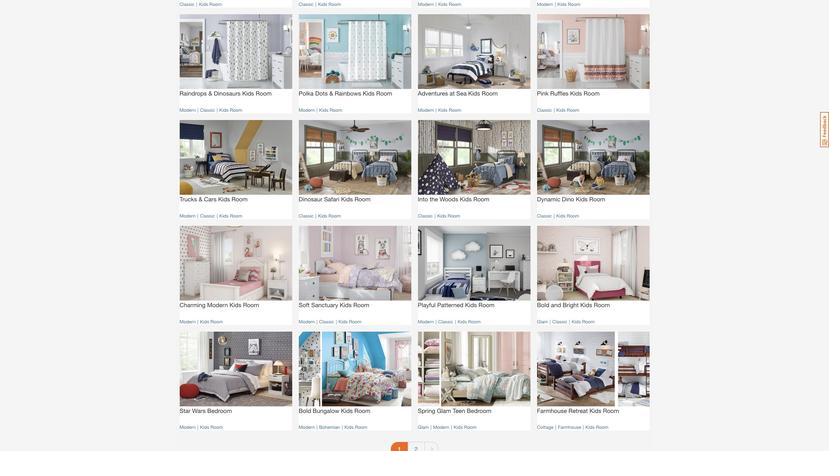 Task type: locate. For each thing, give the bounding box(es) containing it.
&
[[209, 90, 212, 97], [330, 90, 333, 97], [199, 196, 203, 203]]

farmhouse up cottage link
[[537, 408, 567, 415]]

modern link for charming modern kids room
[[180, 319, 196, 325]]

modern | kids room for charming modern kids room
[[180, 319, 223, 325]]

charming
[[180, 302, 206, 309]]

into
[[418, 196, 428, 203]]

bold and bright kids room
[[537, 302, 610, 309]]

modern | classic | kids room down soft sanctuary kids room
[[299, 319, 362, 325]]

stretchy image image for playful patterned kids room
[[418, 226, 531, 301]]

modern
[[418, 1, 434, 7], [537, 1, 554, 7], [180, 107, 196, 113], [299, 107, 315, 113], [418, 107, 434, 113], [180, 213, 196, 219], [207, 302, 228, 309], [180, 319, 196, 325], [299, 319, 315, 325], [418, 319, 434, 325], [180, 425, 196, 431], [299, 425, 315, 431], [434, 425, 450, 431]]

room inside into the woods kids room link
[[474, 196, 490, 203]]

classic | kids room for dynamic dino kids room
[[537, 213, 580, 219]]

stretchy image image for adventures at sea kids room
[[418, 14, 531, 89]]

spring
[[418, 408, 436, 415]]

bedroom
[[207, 408, 232, 415], [467, 408, 492, 415]]

farmhouse
[[537, 408, 567, 415], [558, 425, 582, 431]]

raindrops
[[180, 90, 207, 97]]

bungalow
[[313, 408, 340, 415]]

dino
[[562, 196, 575, 203]]

1 horizontal spatial bold
[[537, 302, 550, 309]]

modern | classic | kids room for trucks
[[180, 213, 242, 219]]

bold bungalow kids room
[[299, 408, 371, 415]]

bold
[[537, 302, 550, 309], [299, 408, 311, 415]]

stretchy image image for bold and bright kids room
[[537, 226, 650, 301]]

stretchy image image for pink ruffles kids room
[[537, 14, 650, 89]]

modern | classic | kids room down "cars"
[[180, 213, 242, 219]]

safari
[[324, 196, 340, 203]]

sea
[[457, 90, 467, 97]]

bedroom right teen
[[467, 408, 492, 415]]

2 vertical spatial glam
[[418, 425, 429, 431]]

room
[[210, 1, 222, 7], [329, 1, 341, 7], [449, 1, 462, 7], [568, 1, 581, 7], [256, 90, 272, 97], [377, 90, 393, 97], [482, 90, 498, 97], [584, 90, 600, 97], [230, 107, 242, 113], [330, 107, 342, 113], [449, 107, 462, 113], [567, 107, 580, 113], [232, 196, 248, 203], [355, 196, 371, 203], [474, 196, 490, 203], [590, 196, 606, 203], [230, 213, 242, 219], [329, 213, 341, 219], [448, 213, 460, 219], [567, 213, 580, 219], [243, 302, 259, 309], [354, 302, 370, 309], [479, 302, 495, 309], [594, 302, 610, 309], [211, 319, 223, 325], [349, 319, 362, 325], [469, 319, 481, 325], [583, 319, 595, 325], [355, 408, 371, 415], [603, 408, 619, 415], [211, 425, 223, 431], [355, 425, 368, 431], [464, 425, 477, 431], [596, 425, 609, 431]]

star wars bedroom
[[180, 408, 232, 415]]

0 vertical spatial bold
[[537, 302, 550, 309]]

classic | kids room
[[180, 1, 222, 7], [299, 1, 341, 7], [537, 107, 580, 113], [299, 213, 341, 219], [418, 213, 460, 219], [537, 213, 580, 219]]

farmhouse link
[[558, 425, 582, 431]]

bedroom right wars
[[207, 408, 232, 415]]

modern link for raindrops & dinosaurs kids room
[[180, 107, 196, 113]]

modern link for soft sanctuary kids room
[[299, 319, 315, 325]]

glam | classic | kids room
[[537, 319, 595, 325]]

kids inside 'link'
[[469, 90, 480, 97]]

stretchy image image for into the woods kids room
[[418, 120, 531, 195]]

1 horizontal spatial glam link
[[537, 319, 548, 325]]

classic link
[[180, 1, 195, 7], [299, 1, 314, 7], [200, 107, 215, 113], [537, 107, 552, 113], [200, 213, 215, 219], [299, 213, 314, 219], [418, 213, 433, 219], [537, 213, 552, 219], [319, 319, 334, 325], [439, 319, 454, 325], [553, 319, 568, 325]]

0 vertical spatial glam
[[537, 319, 548, 325]]

pink ruffles kids room link
[[537, 89, 650, 103]]

& left "cars"
[[199, 196, 203, 203]]

1 horizontal spatial &
[[209, 90, 212, 97]]

adventures at sea kids room
[[418, 90, 498, 97]]

modern link
[[418, 1, 434, 7], [537, 1, 554, 7], [180, 107, 196, 113], [299, 107, 315, 113], [418, 107, 434, 113], [180, 213, 196, 219], [180, 319, 196, 325], [299, 319, 315, 325], [418, 319, 434, 325], [180, 425, 196, 431], [299, 425, 315, 431], [434, 425, 450, 431]]

rainbows
[[335, 90, 361, 97]]

charming modern kids room
[[180, 302, 259, 309]]

trucks & cars kids room
[[180, 196, 248, 203]]

playful
[[418, 302, 436, 309]]

dynamic dino kids room link
[[537, 195, 650, 209]]

star wars bedroom link
[[180, 407, 292, 421]]

farmhouse down farmhouse retreat kids room in the right bottom of the page
[[558, 425, 582, 431]]

1 horizontal spatial glam
[[437, 408, 451, 415]]

retreat
[[569, 408, 588, 415]]

1 horizontal spatial bedroom
[[467, 408, 492, 415]]

1 vertical spatial glam link
[[418, 425, 429, 431]]

0 horizontal spatial bold
[[299, 408, 311, 415]]

classic | kids room for into the woods kids room
[[418, 213, 460, 219]]

0 horizontal spatial glam link
[[418, 425, 429, 431]]

patterned
[[438, 302, 464, 309]]

room inside polka dots & rainbows kids room link
[[377, 90, 393, 97]]

teen
[[453, 408, 466, 415]]

1 bedroom from the left
[[207, 408, 232, 415]]

polka dots & rainbows kids room
[[299, 90, 393, 97]]

2 horizontal spatial &
[[330, 90, 333, 97]]

polka dots & rainbows kids room link
[[299, 89, 412, 103]]

cottage | farmhouse | kids room
[[537, 425, 609, 431]]

modern link for polka dots & rainbows kids room
[[299, 107, 315, 113]]

modern | classic | kids room down patterned
[[418, 319, 481, 325]]

kids
[[199, 1, 208, 7], [318, 1, 327, 7], [439, 1, 448, 7], [558, 1, 567, 7], [242, 90, 254, 97], [363, 90, 375, 97], [469, 90, 480, 97], [571, 90, 582, 97], [220, 107, 229, 113], [319, 107, 329, 113], [439, 107, 448, 113], [557, 107, 566, 113], [218, 196, 230, 203], [341, 196, 353, 203], [460, 196, 472, 203], [576, 196, 588, 203], [220, 213, 229, 219], [318, 213, 327, 219], [438, 213, 447, 219], [557, 213, 566, 219], [230, 302, 242, 309], [340, 302, 352, 309], [465, 302, 477, 309], [581, 302, 593, 309], [200, 319, 209, 325], [339, 319, 348, 325], [458, 319, 467, 325], [572, 319, 581, 325], [341, 408, 353, 415], [590, 408, 602, 415], [200, 425, 209, 431], [345, 425, 354, 431], [454, 425, 463, 431], [586, 425, 595, 431]]

the
[[430, 196, 438, 203]]

modern | kids room for adventures at sea kids room
[[418, 107, 462, 113]]

glam link
[[537, 319, 548, 325], [418, 425, 429, 431]]

bold left bungalow
[[299, 408, 311, 415]]

adventures
[[418, 90, 448, 97]]

1 vertical spatial bold
[[299, 408, 311, 415]]

cars
[[204, 196, 217, 203]]

room inside dinosaur safari kids room link
[[355, 196, 371, 203]]

1 vertical spatial glam
[[437, 408, 451, 415]]

0 horizontal spatial bedroom
[[207, 408, 232, 415]]

|
[[196, 1, 197, 7], [316, 1, 317, 7], [436, 1, 437, 7], [555, 1, 556, 7], [197, 107, 199, 113], [217, 107, 218, 113], [317, 107, 318, 113], [436, 107, 437, 113], [554, 107, 555, 113], [197, 213, 199, 219], [217, 213, 218, 219], [316, 213, 317, 219], [435, 213, 436, 219], [554, 213, 555, 219], [197, 319, 199, 325], [317, 319, 318, 325], [336, 319, 337, 325], [436, 319, 437, 325], [455, 319, 456, 325], [550, 319, 551, 325], [569, 319, 570, 325], [197, 425, 199, 431], [317, 425, 318, 431], [342, 425, 343, 431], [431, 425, 432, 431], [451, 425, 452, 431], [556, 425, 557, 431], [583, 425, 584, 431]]

classic
[[180, 1, 195, 7], [299, 1, 314, 7], [200, 107, 215, 113], [537, 107, 552, 113], [200, 213, 215, 219], [299, 213, 314, 219], [418, 213, 433, 219], [537, 213, 552, 219], [319, 319, 334, 325], [439, 319, 454, 325], [553, 319, 568, 325]]

bold bungalow kids room link
[[299, 407, 412, 421]]

modern | classic | kids room down raindrops & dinosaurs kids room
[[180, 107, 242, 113]]

2 bedroom from the left
[[467, 408, 492, 415]]

kids room link
[[199, 1, 222, 7], [318, 1, 341, 7], [439, 1, 462, 7], [558, 1, 581, 7], [220, 107, 242, 113], [319, 107, 342, 113], [439, 107, 462, 113], [557, 107, 580, 113], [220, 213, 242, 219], [318, 213, 341, 219], [438, 213, 460, 219], [557, 213, 580, 219], [200, 319, 223, 325], [339, 319, 362, 325], [458, 319, 481, 325], [572, 319, 595, 325], [200, 425, 223, 431], [345, 425, 368, 431], [454, 425, 477, 431], [586, 425, 609, 431]]

into the woods kids room link
[[418, 195, 531, 209]]

modern | kids room for star wars bedroom
[[180, 425, 223, 431]]

stretchy image image for charming modern kids room
[[180, 226, 292, 301]]

2 horizontal spatial glam
[[537, 319, 548, 325]]

soft
[[299, 302, 310, 309]]

glam | modern | kids room
[[418, 425, 477, 431]]

room inside trucks & cars kids room link
[[232, 196, 248, 203]]

0 horizontal spatial glam
[[418, 425, 429, 431]]

& right dots
[[330, 90, 333, 97]]

modern link for bold bungalow kids room
[[299, 425, 315, 431]]

0 horizontal spatial &
[[199, 196, 203, 203]]

wars
[[192, 408, 206, 415]]

bold for bold and bright kids room
[[537, 302, 550, 309]]

& for raindrops & dinosaurs kids room
[[209, 90, 212, 97]]

modern | classic | kids room for raindrops
[[180, 107, 242, 113]]

0 vertical spatial glam link
[[537, 319, 548, 325]]

farmhouse retreat kids room
[[537, 408, 619, 415]]

modern | bohemian | kids room
[[299, 425, 368, 431]]

bohemian link
[[319, 425, 340, 431]]

stretchy image image for polka dots & rainbows kids room
[[299, 14, 412, 89]]

glam
[[537, 319, 548, 325], [437, 408, 451, 415], [418, 425, 429, 431]]

pink ruffles kids room
[[537, 90, 600, 97]]

stretchy image image for raindrops & dinosaurs kids room
[[180, 14, 292, 89]]

stretchy image image
[[180, 14, 292, 89], [299, 14, 412, 89], [418, 14, 531, 89], [537, 14, 650, 89], [180, 120, 292, 195], [299, 120, 412, 195], [418, 120, 531, 195], [537, 120, 650, 195], [180, 226, 292, 301], [299, 226, 412, 301], [418, 226, 531, 301], [537, 226, 650, 301], [180, 332, 292, 407], [299, 332, 412, 407], [418, 332, 531, 407], [537, 332, 650, 407]]

& left the dinosaurs
[[209, 90, 212, 97]]

dinosaur safari kids room link
[[299, 195, 412, 209]]

bold left and
[[537, 302, 550, 309]]

modern | classic | kids room
[[180, 107, 242, 113], [180, 213, 242, 219], [299, 319, 362, 325], [418, 319, 481, 325]]

modern | kids room
[[418, 1, 462, 7], [537, 1, 581, 7], [299, 107, 342, 113], [418, 107, 462, 113], [180, 319, 223, 325], [180, 425, 223, 431]]

ruffles
[[551, 90, 569, 97]]



Task type: vqa. For each thing, say whether or not it's contained in the screenshot.
STAR
yes



Task type: describe. For each thing, give the bounding box(es) containing it.
room inside pink ruffles kids room link
[[584, 90, 600, 97]]

glam for spring
[[418, 425, 429, 431]]

modern link for star wars bedroom
[[180, 425, 196, 431]]

playful patterned kids room link
[[418, 301, 531, 315]]

classic | kids room for pink ruffles kids room
[[537, 107, 580, 113]]

glam link for bold and bright kids room
[[537, 319, 548, 325]]

cottage
[[537, 425, 554, 431]]

bold and bright kids room link
[[537, 301, 650, 315]]

room inside farmhouse retreat kids room link
[[603, 408, 619, 415]]

room inside dynamic dino kids room link
[[590, 196, 606, 203]]

and
[[551, 302, 561, 309]]

modern | classic | kids room for playful
[[418, 319, 481, 325]]

& for trucks & cars kids room
[[199, 196, 203, 203]]

stretchy image image for dinosaur safari kids room
[[299, 120, 412, 195]]

at
[[450, 90, 455, 97]]

stretchy image image for spring glam teen bedroom
[[418, 332, 531, 407]]

room inside playful patterned kids room link
[[479, 302, 495, 309]]

modern link for playful patterned kids room
[[418, 319, 434, 325]]

room inside soft sanctuary kids room link
[[354, 302, 370, 309]]

stretchy image image for bold bungalow kids room
[[299, 332, 412, 407]]

room inside bold and bright kids room link
[[594, 302, 610, 309]]

0 vertical spatial farmhouse
[[537, 408, 567, 415]]

dinosaurs
[[214, 90, 241, 97]]

feedback link image
[[821, 112, 830, 148]]

charming modern kids room link
[[180, 301, 292, 315]]

glam for bold
[[537, 319, 548, 325]]

spring glam teen bedroom link
[[418, 407, 531, 421]]

modern link for adventures at sea kids room
[[418, 107, 434, 113]]

raindrops & dinosaurs kids room link
[[180, 89, 292, 103]]

polka
[[299, 90, 314, 97]]

modern | classic | kids room for soft
[[299, 319, 362, 325]]

playful patterned kids room
[[418, 302, 495, 309]]

trucks & cars kids room link
[[180, 195, 292, 209]]

dinosaur safari kids room
[[299, 196, 371, 203]]

room inside "bold bungalow kids room" link
[[355, 408, 371, 415]]

star
[[180, 408, 191, 415]]

glam link for spring glam teen bedroom
[[418, 425, 429, 431]]

trucks
[[180, 196, 197, 203]]

dots
[[315, 90, 328, 97]]

stretchy image image for trucks & cars kids room
[[180, 120, 292, 195]]

classic | kids room for dinosaur safari kids room
[[299, 213, 341, 219]]

room inside charming modern kids room link
[[243, 302, 259, 309]]

bright
[[563, 302, 579, 309]]

adventures at sea kids room link
[[418, 89, 531, 103]]

modern link for trucks & cars kids room
[[180, 213, 196, 219]]

room inside adventures at sea kids room 'link'
[[482, 90, 498, 97]]

stretchy image image for star wars bedroom
[[180, 332, 292, 407]]

room inside raindrops & dinosaurs kids room link
[[256, 90, 272, 97]]

bohemian
[[319, 425, 340, 431]]

cottage link
[[537, 425, 554, 431]]

spring glam teen bedroom
[[418, 408, 492, 415]]

soft sanctuary kids room
[[299, 302, 370, 309]]

woods
[[440, 196, 459, 203]]

raindrops & dinosaurs kids room
[[180, 90, 272, 97]]

into the woods kids room
[[418, 196, 490, 203]]

sanctuary
[[312, 302, 338, 309]]

farmhouse retreat kids room link
[[537, 407, 650, 421]]

stretchy image image for soft sanctuary kids room
[[299, 226, 412, 301]]

stretchy image image for farmhouse retreat kids room
[[537, 332, 650, 407]]

dynamic dino kids room
[[537, 196, 606, 203]]

soft sanctuary kids room link
[[299, 301, 412, 315]]

dinosaur
[[299, 196, 323, 203]]

stretchy image image for dynamic dino kids room
[[537, 120, 650, 195]]

1 vertical spatial farmhouse
[[558, 425, 582, 431]]

modern | kids room for polka dots & rainbows kids room
[[299, 107, 342, 113]]

dynamic
[[537, 196, 561, 203]]

pink
[[537, 90, 549, 97]]

bold for bold bungalow kids room
[[299, 408, 311, 415]]



